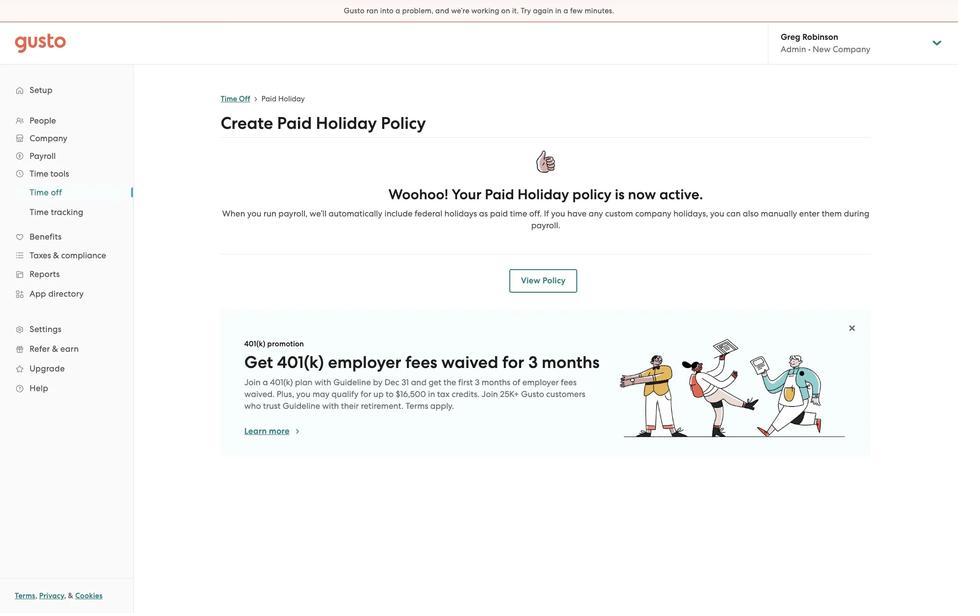 Task type: locate. For each thing, give the bounding box(es) containing it.
, left cookies button
[[64, 592, 66, 601]]

gusto right the 25k+
[[521, 390, 544, 400]]

in left tax
[[428, 390, 435, 400]]

a right into
[[396, 6, 400, 15]]

0 horizontal spatial join
[[244, 378, 261, 388]]

0 horizontal spatial holiday
[[278, 95, 305, 103]]

employer up 'by' at the left bottom
[[328, 353, 401, 373]]

you down plan
[[296, 390, 310, 400]]

and right 31
[[411, 378, 427, 388]]

1 horizontal spatial holiday
[[316, 113, 377, 134]]

guideline up qualify
[[333, 378, 371, 388]]

learn more link
[[244, 426, 301, 438]]

list containing time off
[[0, 183, 133, 222]]

0 vertical spatial employer
[[328, 353, 401, 373]]

greg
[[781, 32, 800, 42]]

we'll
[[310, 209, 327, 219]]

company
[[635, 209, 671, 219]]

a left few
[[564, 6, 568, 15]]

for left up
[[361, 390, 371, 400]]

for up of
[[502, 353, 524, 373]]

1 vertical spatial &
[[52, 344, 58, 354]]

fees up customers
[[561, 378, 577, 388]]

company button
[[10, 130, 123, 147]]

gusto left ran
[[344, 6, 365, 15]]

0 vertical spatial in
[[555, 6, 562, 15]]

3
[[528, 353, 538, 373], [475, 378, 480, 388]]

401(k) up plus,
[[270, 378, 293, 388]]

time inside dropdown button
[[30, 169, 48, 179]]

401(k) up plan
[[277, 353, 324, 373]]

custom
[[605, 209, 633, 219]]

employer right of
[[522, 378, 559, 388]]

company right new
[[833, 44, 871, 54]]

1 vertical spatial and
[[411, 378, 427, 388]]

1 horizontal spatial company
[[833, 44, 871, 54]]

1 vertical spatial holiday
[[316, 113, 377, 134]]

1 vertical spatial terms
[[15, 592, 35, 601]]

1 list from the top
[[0, 112, 133, 399]]

0 vertical spatial terms
[[406, 402, 428, 411]]

months
[[542, 353, 600, 373], [482, 378, 511, 388]]

fees up get
[[405, 353, 437, 373]]

0 horizontal spatial employer
[[328, 353, 401, 373]]

include
[[385, 209, 413, 219]]

off
[[51, 188, 62, 198]]

paid down paid holiday on the left top
[[277, 113, 312, 134]]

earn
[[60, 344, 79, 354]]

2 vertical spatial paid
[[485, 186, 514, 203]]

2 list from the top
[[0, 183, 133, 222]]

1 vertical spatial join
[[482, 390, 498, 400]]

guideline down plus,
[[283, 402, 320, 411]]

0 horizontal spatial gusto
[[344, 6, 365, 15]]

0 vertical spatial paid
[[262, 95, 277, 103]]

0 vertical spatial policy
[[381, 113, 426, 134]]

months up customers
[[542, 353, 600, 373]]

0 vertical spatial for
[[502, 353, 524, 373]]

and
[[435, 6, 449, 15], [411, 378, 427, 388]]

1 vertical spatial employer
[[522, 378, 559, 388]]

plus,
[[277, 390, 294, 400]]

0 vertical spatial gusto
[[344, 6, 365, 15]]

0 vertical spatial &
[[53, 251, 59, 261]]

woohoo! your paid holiday policy is now active.
[[389, 186, 703, 203]]

time for time off
[[30, 188, 49, 198]]

with down may
[[322, 402, 339, 411]]

& for earn
[[52, 344, 58, 354]]

1 vertical spatial company
[[30, 134, 67, 143]]

0 horizontal spatial for
[[361, 390, 371, 400]]

paid up paid
[[485, 186, 514, 203]]

for
[[502, 353, 524, 373], [361, 390, 371, 400]]

list
[[0, 112, 133, 399], [0, 183, 133, 222]]

company
[[833, 44, 871, 54], [30, 134, 67, 143]]

employer
[[328, 353, 401, 373], [522, 378, 559, 388]]

0 horizontal spatial ,
[[35, 592, 37, 601]]

months up the 25k+
[[482, 378, 511, 388]]

fees
[[405, 353, 437, 373], [561, 378, 577, 388]]

1 vertical spatial paid
[[277, 113, 312, 134]]

1 horizontal spatial terms
[[406, 402, 428, 411]]

in right again
[[555, 6, 562, 15]]

holidays
[[445, 209, 477, 219]]

by
[[373, 378, 383, 388]]

settings link
[[10, 321, 123, 338]]

create paid holiday policy
[[221, 113, 426, 134]]

2 horizontal spatial holiday
[[518, 186, 569, 203]]

paid holiday
[[262, 95, 305, 103]]

and left we're
[[435, 6, 449, 15]]

0 horizontal spatial fees
[[405, 353, 437, 373]]

any
[[589, 209, 603, 219]]

you inside 401(k) promotion get 401(k) employer fees waived for 3 months join a 401(k) plan with guideline by dec 31 and get the first 3 months of employer fees waived. plus, you may qualify for up to $16,500 in tax credits. join 25k+ gusto customers who trust guideline with their retirement. terms apply.
[[296, 390, 310, 400]]

& left cookies
[[68, 592, 73, 601]]

holidays,
[[674, 209, 708, 219]]

0 horizontal spatial paid
[[262, 95, 277, 103]]

0 horizontal spatial terms
[[15, 592, 35, 601]]

0 horizontal spatial guideline
[[283, 402, 320, 411]]

1 vertical spatial policy
[[543, 276, 566, 286]]

, left privacy link
[[35, 592, 37, 601]]

who
[[244, 402, 261, 411]]

new
[[813, 44, 831, 54]]

1 horizontal spatial gusto
[[521, 390, 544, 400]]

company down people
[[30, 134, 67, 143]]

1 horizontal spatial a
[[396, 6, 400, 15]]

1 horizontal spatial and
[[435, 6, 449, 15]]

waived.
[[244, 390, 275, 400]]

1 horizontal spatial guideline
[[333, 378, 371, 388]]

with
[[315, 378, 331, 388], [322, 402, 339, 411]]

1 vertical spatial fees
[[561, 378, 577, 388]]

31
[[401, 378, 409, 388]]

tax
[[437, 390, 450, 400]]

0 vertical spatial guideline
[[333, 378, 371, 388]]

can
[[727, 209, 741, 219]]

0 horizontal spatial policy
[[381, 113, 426, 134]]

view policy link
[[509, 269, 578, 293]]

401(k) up get
[[244, 340, 265, 349]]

paid right off
[[262, 95, 277, 103]]

of
[[513, 378, 520, 388]]

0 vertical spatial fees
[[405, 353, 437, 373]]

their
[[341, 402, 359, 411]]

0 horizontal spatial in
[[428, 390, 435, 400]]

time off link
[[221, 95, 250, 103]]

join up the waived.
[[244, 378, 261, 388]]

0 vertical spatial 3
[[528, 353, 538, 373]]

0 horizontal spatial months
[[482, 378, 511, 388]]

1 horizontal spatial fees
[[561, 378, 577, 388]]

0 horizontal spatial and
[[411, 378, 427, 388]]

& left earn
[[52, 344, 58, 354]]

app directory link
[[10, 285, 123, 303]]

get
[[429, 378, 441, 388]]

terms , privacy , & cookies
[[15, 592, 103, 601]]

people
[[30, 116, 56, 126]]

0 horizontal spatial company
[[30, 134, 67, 143]]

off.
[[529, 209, 542, 219]]

promotion
[[267, 340, 304, 349]]

1 horizontal spatial ,
[[64, 592, 66, 601]]

join left the 25k+
[[482, 390, 498, 400]]

& inside "refer & earn" link
[[52, 344, 58, 354]]

reports
[[30, 269, 60, 279]]

1 vertical spatial in
[[428, 390, 435, 400]]

0 vertical spatial join
[[244, 378, 261, 388]]

federal
[[415, 209, 442, 219]]

time off link
[[18, 184, 123, 201]]

ran
[[367, 6, 378, 15]]

with up may
[[315, 378, 331, 388]]

terms left privacy link
[[15, 592, 35, 601]]

1 vertical spatial 401(k)
[[277, 353, 324, 373]]

time
[[221, 95, 237, 103], [30, 169, 48, 179], [30, 188, 49, 198], [30, 207, 49, 217]]

1 horizontal spatial paid
[[277, 113, 312, 134]]

2 horizontal spatial a
[[564, 6, 568, 15]]

tracking
[[51, 207, 83, 217]]

0 vertical spatial company
[[833, 44, 871, 54]]

time for time tools
[[30, 169, 48, 179]]

woohoo!
[[389, 186, 448, 203]]

holiday
[[278, 95, 305, 103], [316, 113, 377, 134], [518, 186, 569, 203]]

we're
[[451, 6, 470, 15]]

1 horizontal spatial months
[[542, 353, 600, 373]]

gusto ran into a problem, and we're working on it. try again in a few minutes.
[[344, 6, 614, 15]]

0 vertical spatial months
[[542, 353, 600, 373]]

0 horizontal spatial a
[[263, 378, 268, 388]]

1 vertical spatial months
[[482, 378, 511, 388]]

dec
[[385, 378, 399, 388]]

try
[[521, 6, 531, 15]]

greg robinson admin • new company
[[781, 32, 871, 54]]

1 vertical spatial gusto
[[521, 390, 544, 400]]

1 horizontal spatial join
[[482, 390, 498, 400]]

plan
[[295, 378, 313, 388]]

& right the "taxes"
[[53, 251, 59, 261]]

& inside taxes & compliance dropdown button
[[53, 251, 59, 261]]

1 horizontal spatial for
[[502, 353, 524, 373]]

taxes
[[30, 251, 51, 261]]

a up the waived.
[[263, 378, 268, 388]]

refer & earn
[[30, 344, 79, 354]]

view policy
[[521, 276, 566, 286]]

cookies
[[75, 592, 103, 601]]

have
[[567, 209, 587, 219]]

time tracking
[[30, 207, 83, 217]]

view
[[521, 276, 541, 286]]

retirement.
[[361, 402, 404, 411]]

list containing people
[[0, 112, 133, 399]]

terms down $16,500
[[406, 402, 428, 411]]

2 vertical spatial holiday
[[518, 186, 569, 203]]

0 horizontal spatial 3
[[475, 378, 480, 388]]

terms link
[[15, 592, 35, 601]]

get
[[244, 353, 273, 373]]



Task type: describe. For each thing, give the bounding box(es) containing it.
2 , from the left
[[64, 592, 66, 601]]

active.
[[659, 186, 703, 203]]

again
[[533, 6, 553, 15]]

and inside 401(k) promotion get 401(k) employer fees waived for 3 months join a 401(k) plan with guideline by dec 31 and get the first 3 months of employer fees waived. plus, you may qualify for up to $16,500 in tax credits. join 25k+ gusto customers who trust guideline with their retirement. terms apply.
[[411, 378, 427, 388]]

compliance
[[61, 251, 106, 261]]

25k+
[[500, 390, 519, 400]]

terms inside 401(k) promotion get 401(k) employer fees waived for 3 months join a 401(k) plan with guideline by dec 31 and get the first 3 months of employer fees waived. plus, you may qualify for up to $16,500 in tax credits. join 25k+ gusto customers who trust guideline with their retirement. terms apply.
[[406, 402, 428, 411]]

privacy link
[[39, 592, 64, 601]]

when
[[222, 209, 245, 219]]

tools
[[50, 169, 69, 179]]

1 vertical spatial for
[[361, 390, 371, 400]]

•
[[808, 44, 811, 54]]

refer
[[30, 344, 50, 354]]

company inside dropdown button
[[30, 134, 67, 143]]

2 vertical spatial &
[[68, 592, 73, 601]]

may
[[313, 390, 330, 400]]

2 vertical spatial 401(k)
[[270, 378, 293, 388]]

refer & earn link
[[10, 340, 123, 358]]

home image
[[15, 33, 66, 53]]

401(k) promotion get 401(k) employer fees waived for 3 months join a 401(k) plan with guideline by dec 31 and get the first 3 months of employer fees waived. plus, you may qualify for up to $16,500 in tax credits. join 25k+ gusto customers who trust guideline with their retirement. terms apply.
[[244, 340, 600, 411]]

enter
[[799, 209, 820, 219]]

1 horizontal spatial 3
[[528, 353, 538, 373]]

0 vertical spatial and
[[435, 6, 449, 15]]

time tracking link
[[18, 203, 123, 221]]

policy
[[573, 186, 612, 203]]

run
[[264, 209, 276, 219]]

robinson
[[802, 32, 838, 42]]

1 horizontal spatial in
[[555, 6, 562, 15]]

privacy
[[39, 592, 64, 601]]

gusto navigation element
[[0, 65, 133, 414]]

few
[[570, 6, 583, 15]]

help link
[[10, 380, 123, 398]]

time tools button
[[10, 165, 123, 183]]

1 horizontal spatial employer
[[522, 378, 559, 388]]

1 horizontal spatial policy
[[543, 276, 566, 286]]

when you run payroll, we'll automatically include federal holidays as paid time off. if you have any custom company holidays, you can also manually enter them during payroll.
[[222, 209, 869, 231]]

payroll
[[30, 151, 56, 161]]

if
[[544, 209, 549, 219]]

taxes & compliance
[[30, 251, 106, 261]]

1 vertical spatial 3
[[475, 378, 480, 388]]

2 horizontal spatial paid
[[485, 186, 514, 203]]

company inside greg robinson admin • new company
[[833, 44, 871, 54]]

time
[[510, 209, 527, 219]]

setup link
[[10, 81, 123, 99]]

you left run
[[247, 209, 261, 219]]

first
[[458, 378, 473, 388]]

time for time off
[[221, 95, 237, 103]]

1 vertical spatial with
[[322, 402, 339, 411]]

1 vertical spatial guideline
[[283, 402, 320, 411]]

them
[[822, 209, 842, 219]]

apply.
[[430, 402, 454, 411]]

on
[[501, 6, 510, 15]]

a inside 401(k) promotion get 401(k) employer fees waived for 3 months join a 401(k) plan with guideline by dec 31 and get the first 3 months of employer fees waived. plus, you may qualify for up to $16,500 in tax credits. join 25k+ gusto customers who trust guideline with their retirement. terms apply.
[[263, 378, 268, 388]]

payroll button
[[10, 147, 123, 165]]

customers
[[546, 390, 585, 400]]

1 , from the left
[[35, 592, 37, 601]]

app
[[30, 289, 46, 299]]

in inside 401(k) promotion get 401(k) employer fees waived for 3 months join a 401(k) plan with guideline by dec 31 and get the first 3 months of employer fees waived. plus, you may qualify for up to $16,500 in tax credits. join 25k+ gusto customers who trust guideline with their retirement. terms apply.
[[428, 390, 435, 400]]

problem,
[[402, 6, 434, 15]]

payroll.
[[531, 221, 560, 231]]

now
[[628, 186, 656, 203]]

you right if
[[551, 209, 565, 219]]

taxes & compliance button
[[10, 247, 123, 265]]

into
[[380, 6, 394, 15]]

0 vertical spatial 401(k)
[[244, 340, 265, 349]]

& for compliance
[[53, 251, 59, 261]]

setup
[[30, 85, 53, 95]]

off
[[239, 95, 250, 103]]

time tools
[[30, 169, 69, 179]]

waived
[[441, 353, 498, 373]]

0 vertical spatial holiday
[[278, 95, 305, 103]]

gusto inside 401(k) promotion get 401(k) employer fees waived for 3 months join a 401(k) plan with guideline by dec 31 and get the first 3 months of employer fees waived. plus, you may qualify for up to $16,500 in tax credits. join 25k+ gusto customers who trust guideline with their retirement. terms apply.
[[521, 390, 544, 400]]

the
[[444, 378, 456, 388]]

also
[[743, 209, 759, 219]]

cookies button
[[75, 591, 103, 602]]

is
[[615, 186, 625, 203]]

automatically
[[329, 209, 382, 219]]

during
[[844, 209, 869, 219]]

learn more
[[244, 427, 290, 437]]

paid
[[490, 209, 508, 219]]

credits.
[[452, 390, 480, 400]]

benefits
[[30, 232, 62, 242]]

to
[[386, 390, 394, 400]]

app directory
[[30, 289, 84, 299]]

time off
[[30, 188, 62, 198]]

qualify
[[332, 390, 359, 400]]

$16,500
[[396, 390, 426, 400]]

you left can
[[710, 209, 724, 219]]

create
[[221, 113, 273, 134]]

time for time tracking
[[30, 207, 49, 217]]

as
[[479, 209, 488, 219]]

more
[[269, 427, 290, 437]]

it.
[[512, 6, 519, 15]]

learn
[[244, 427, 267, 437]]

0 vertical spatial with
[[315, 378, 331, 388]]

working
[[471, 6, 499, 15]]

upgrade link
[[10, 360, 123, 378]]

minutes.
[[585, 6, 614, 15]]

admin
[[781, 44, 806, 54]]

up
[[373, 390, 384, 400]]



Task type: vqa. For each thing, say whether or not it's contained in the screenshot.
rightmost HOLIDAY
yes



